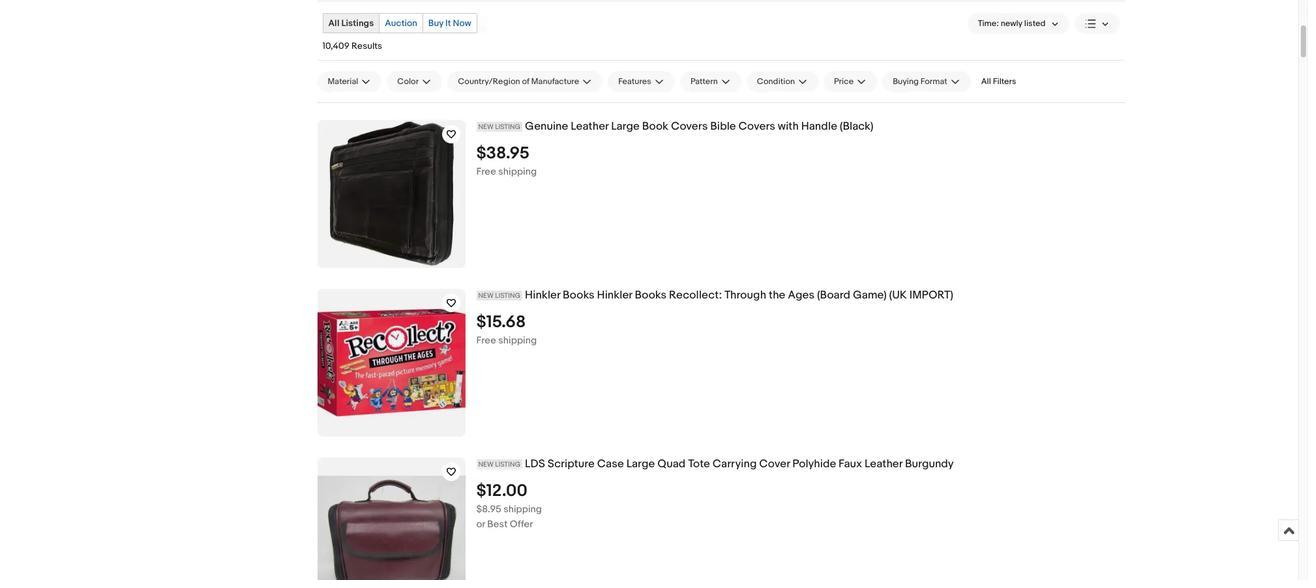 Task type: describe. For each thing, give the bounding box(es) containing it.
material button
[[317, 71, 382, 92]]

all listings
[[328, 18, 374, 29]]

time: newly listed button
[[968, 13, 1070, 34]]

shipping for $38.95
[[499, 166, 537, 178]]

quad
[[658, 458, 686, 471]]

newly
[[1001, 18, 1023, 29]]

polyhide
[[793, 458, 837, 471]]

import)
[[910, 289, 954, 302]]

case
[[597, 458, 624, 471]]

new for $38.95
[[479, 123, 494, 131]]

features
[[619, 76, 652, 87]]

$38.95
[[477, 143, 530, 164]]

0 vertical spatial large
[[611, 120, 640, 133]]

price button
[[824, 71, 878, 92]]

country/region
[[458, 76, 520, 87]]

format
[[921, 76, 948, 87]]

now
[[453, 18, 472, 29]]

auction link
[[380, 14, 423, 33]]

all listings link
[[323, 14, 379, 33]]

the
[[769, 289, 786, 302]]

buy it now
[[429, 18, 472, 29]]

of
[[522, 76, 530, 87]]

10,409
[[323, 40, 350, 52]]

pattern
[[691, 76, 718, 87]]

$15.68
[[477, 312, 526, 333]]

burgundy
[[905, 458, 954, 471]]

offer
[[510, 519, 533, 531]]

buy
[[429, 18, 444, 29]]

new for $15.68
[[479, 292, 494, 300]]

it
[[446, 18, 451, 29]]

filters
[[993, 76, 1017, 87]]

2 books from the left
[[635, 289, 667, 302]]

1 books from the left
[[563, 289, 595, 302]]

pattern button
[[680, 71, 742, 92]]

listing for $15.68
[[495, 292, 521, 300]]

lds scripture case large quad tote carrying cover polyhide faux leather burgundy image
[[317, 476, 465, 581]]

buy it now link
[[423, 14, 477, 33]]

buying
[[893, 76, 919, 87]]

time:
[[978, 18, 999, 29]]

listing inside "new listing lds scripture case large quad tote carrying cover polyhide faux leather burgundy"
[[495, 461, 521, 469]]

features button
[[608, 71, 675, 92]]

1 covers from the left
[[671, 120, 708, 133]]

condition
[[757, 76, 795, 87]]

(board
[[817, 289, 851, 302]]

listed
[[1025, 18, 1046, 29]]

ages
[[788, 289, 815, 302]]

hinkler books hinkler books recollect: through the ages (board game) (uk import) image
[[317, 309, 465, 417]]

lds
[[525, 458, 545, 471]]

bible
[[711, 120, 736, 133]]

auction
[[385, 18, 417, 29]]

all for all listings
[[328, 18, 340, 29]]

new inside "new listing lds scripture case large quad tote carrying cover polyhide faux leather burgundy"
[[479, 461, 494, 469]]

genuine leather large book covers bible covers with handle (black) image
[[323, 120, 460, 268]]

all filters
[[982, 76, 1017, 87]]

or
[[477, 519, 485, 531]]

(uk
[[890, 289, 907, 302]]

new listing hinkler books hinkler books recollect: through the ages (board game) (uk import)
[[479, 289, 954, 302]]

manufacture
[[532, 76, 579, 87]]

time: newly listed
[[978, 18, 1046, 29]]



Task type: locate. For each thing, give the bounding box(es) containing it.
shipping down the $15.68
[[499, 335, 537, 347]]

0 vertical spatial all
[[328, 18, 340, 29]]

1 vertical spatial all
[[982, 76, 992, 87]]

condition button
[[747, 71, 819, 92]]

listing inside new listing hinkler books hinkler books recollect: through the ages (board game) (uk import)
[[495, 292, 521, 300]]

listing up $12.00
[[495, 461, 521, 469]]

$8.95
[[477, 504, 502, 516]]

listing for $38.95
[[495, 123, 521, 131]]

through
[[725, 289, 767, 302]]

1 horizontal spatial books
[[635, 289, 667, 302]]

genuine
[[525, 120, 568, 133]]

view: list view image
[[1085, 17, 1109, 30]]

color button
[[387, 71, 442, 92]]

free inside $38.95 free shipping
[[477, 166, 496, 178]]

large right case
[[627, 458, 655, 471]]

new up the $15.68
[[479, 292, 494, 300]]

1 vertical spatial listing
[[495, 292, 521, 300]]

carrying
[[713, 458, 757, 471]]

$38.95 free shipping
[[477, 143, 537, 178]]

1 vertical spatial new
[[479, 292, 494, 300]]

(black)
[[840, 120, 874, 133]]

1 vertical spatial large
[[627, 458, 655, 471]]

2 vertical spatial listing
[[495, 461, 521, 469]]

listing up the $15.68
[[495, 292, 521, 300]]

game)
[[853, 289, 887, 302]]

0 vertical spatial listing
[[495, 123, 521, 131]]

price
[[834, 76, 854, 87]]

new up $12.00
[[479, 461, 494, 469]]

cover
[[760, 458, 790, 471]]

free for $15.68
[[477, 335, 496, 347]]

1 listing from the top
[[495, 123, 521, 131]]

1 horizontal spatial covers
[[739, 120, 776, 133]]

0 horizontal spatial hinkler
[[525, 289, 561, 302]]

results
[[352, 40, 382, 52]]

1 horizontal spatial hinkler
[[597, 289, 633, 302]]

leather right the faux
[[865, 458, 903, 471]]

new
[[479, 123, 494, 131], [479, 292, 494, 300], [479, 461, 494, 469]]

1 hinkler from the left
[[525, 289, 561, 302]]

covers left "with" on the right
[[739, 120, 776, 133]]

new listing lds scripture case large quad tote carrying cover polyhide faux leather burgundy
[[479, 458, 954, 471]]

country/region of manufacture
[[458, 76, 579, 87]]

free down the $15.68
[[477, 335, 496, 347]]

color
[[398, 76, 419, 87]]

2 free from the top
[[477, 335, 496, 347]]

free down $38.95
[[477, 166, 496, 178]]

with
[[778, 120, 799, 133]]

1 free from the top
[[477, 166, 496, 178]]

listing
[[495, 123, 521, 131], [495, 292, 521, 300], [495, 461, 521, 469]]

listing up $38.95
[[495, 123, 521, 131]]

all left filters
[[982, 76, 992, 87]]

leather
[[571, 120, 609, 133], [865, 458, 903, 471]]

2 new from the top
[[479, 292, 494, 300]]

shipping inside $38.95 free shipping
[[499, 166, 537, 178]]

large left book
[[611, 120, 640, 133]]

buying format
[[893, 76, 948, 87]]

free for $38.95
[[477, 166, 496, 178]]

covers
[[671, 120, 708, 133], [739, 120, 776, 133]]

books
[[563, 289, 595, 302], [635, 289, 667, 302]]

0 horizontal spatial leather
[[571, 120, 609, 133]]

3 listing from the top
[[495, 461, 521, 469]]

free
[[477, 166, 496, 178], [477, 335, 496, 347]]

leather right genuine
[[571, 120, 609, 133]]

all filters button
[[976, 71, 1022, 92]]

shipping inside $15.68 free shipping
[[499, 335, 537, 347]]

0 vertical spatial leather
[[571, 120, 609, 133]]

covers left bible
[[671, 120, 708, 133]]

best
[[488, 519, 508, 531]]

all up 10,409
[[328, 18, 340, 29]]

recollect:
[[669, 289, 722, 302]]

hinkler
[[525, 289, 561, 302], [597, 289, 633, 302]]

all for all filters
[[982, 76, 992, 87]]

all inside all listings link
[[328, 18, 340, 29]]

book
[[642, 120, 669, 133]]

1 vertical spatial shipping
[[499, 335, 537, 347]]

0 horizontal spatial covers
[[671, 120, 708, 133]]

1 new from the top
[[479, 123, 494, 131]]

shipping up offer
[[504, 504, 542, 516]]

2 covers from the left
[[739, 120, 776, 133]]

0 horizontal spatial books
[[563, 289, 595, 302]]

scripture
[[548, 458, 595, 471]]

1 horizontal spatial leather
[[865, 458, 903, 471]]

10,409 results
[[323, 40, 382, 52]]

0 vertical spatial free
[[477, 166, 496, 178]]

tote
[[688, 458, 710, 471]]

1 horizontal spatial all
[[982, 76, 992, 87]]

free inside $15.68 free shipping
[[477, 335, 496, 347]]

material
[[328, 76, 358, 87]]

large
[[611, 120, 640, 133], [627, 458, 655, 471]]

0 horizontal spatial all
[[328, 18, 340, 29]]

2 vertical spatial shipping
[[504, 504, 542, 516]]

listing inside new listing genuine leather large book covers bible covers with handle (black)
[[495, 123, 521, 131]]

shipping
[[499, 166, 537, 178], [499, 335, 537, 347], [504, 504, 542, 516]]

0 vertical spatial shipping
[[499, 166, 537, 178]]

listings
[[342, 18, 374, 29]]

faux
[[839, 458, 863, 471]]

0 vertical spatial new
[[479, 123, 494, 131]]

2 hinkler from the left
[[597, 289, 633, 302]]

1 vertical spatial leather
[[865, 458, 903, 471]]

2 vertical spatial new
[[479, 461, 494, 469]]

$12.00
[[477, 481, 528, 502]]

new listing genuine leather large book covers bible covers with handle (black)
[[479, 120, 874, 133]]

all inside 'all filters' button
[[982, 76, 992, 87]]

country/region of manufacture button
[[448, 71, 603, 92]]

new inside new listing hinkler books hinkler books recollect: through the ages (board game) (uk import)
[[479, 292, 494, 300]]

$15.68 free shipping
[[477, 312, 537, 347]]

3 new from the top
[[479, 461, 494, 469]]

handle
[[802, 120, 838, 133]]

$12.00 $8.95 shipping or best offer
[[477, 481, 542, 531]]

shipping down $38.95
[[499, 166, 537, 178]]

shipping for $15.68
[[499, 335, 537, 347]]

all
[[328, 18, 340, 29], [982, 76, 992, 87]]

buying format button
[[883, 71, 971, 92]]

new inside new listing genuine leather large book covers bible covers with handle (black)
[[479, 123, 494, 131]]

1 vertical spatial free
[[477, 335, 496, 347]]

2 listing from the top
[[495, 292, 521, 300]]

shipping inside '$12.00 $8.95 shipping or best offer'
[[504, 504, 542, 516]]

new up $38.95
[[479, 123, 494, 131]]



Task type: vqa. For each thing, say whether or not it's contained in the screenshot.
LDS Scripture Case Large Quad Tote Carrying Cover Polyhide Faux Leather Burgundy image
yes



